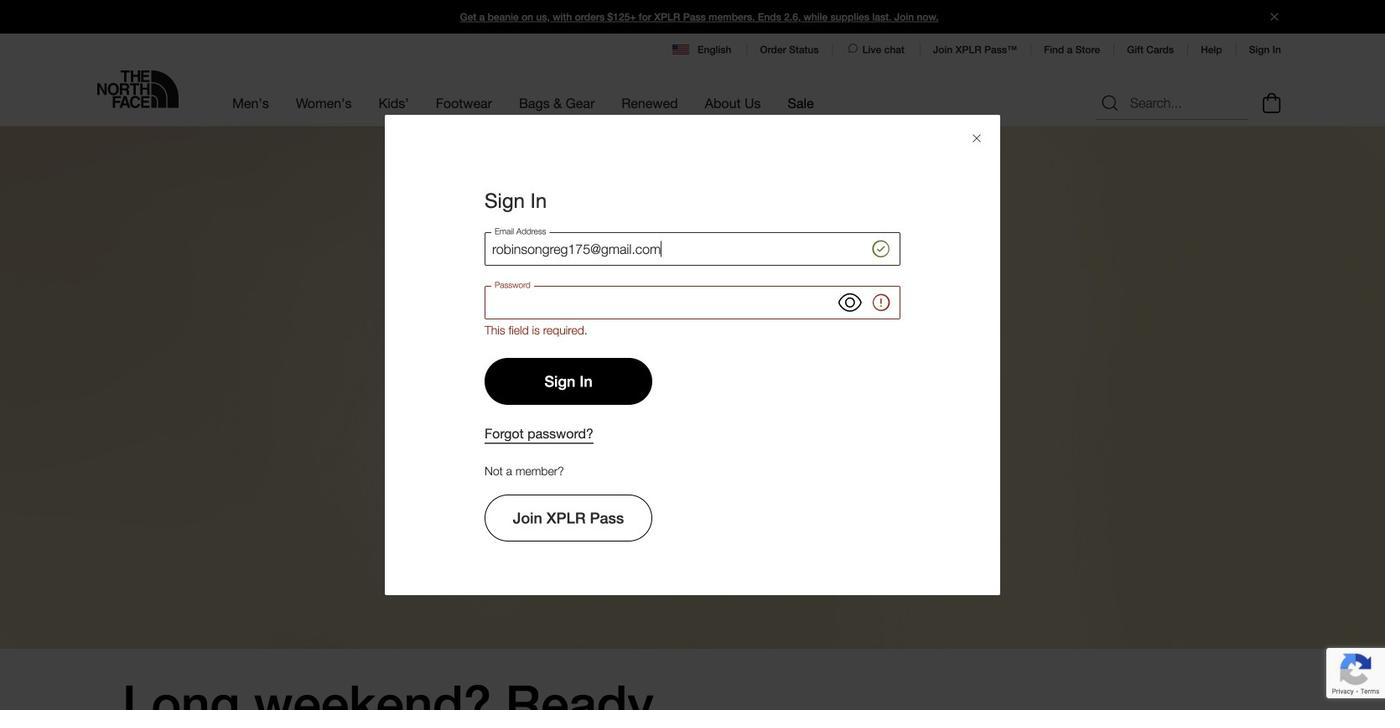 Task type: locate. For each thing, give the bounding box(es) containing it.
alert
[[485, 323, 901, 338]]

main content
[[0, 126, 1385, 710]]

None password field
[[485, 286, 901, 319]]

stop motion studio gift of a base camp voyager from the north face getting loaded with gear. image
[[0, 126, 1385, 649]]

None text field
[[485, 232, 901, 266]]

view cart image
[[1259, 91, 1285, 116]]

the north face home page image
[[97, 70, 179, 108]]

Search search field
[[1097, 86, 1248, 120]]



Task type: describe. For each thing, give the bounding box(es) containing it.
close image
[[1264, 13, 1285, 21]]

search all image
[[1100, 93, 1120, 113]]

switch visibility password image
[[839, 291, 862, 314]]



Task type: vqa. For each thing, say whether or not it's contained in the screenshot.
the Returns & Warranty link
no



